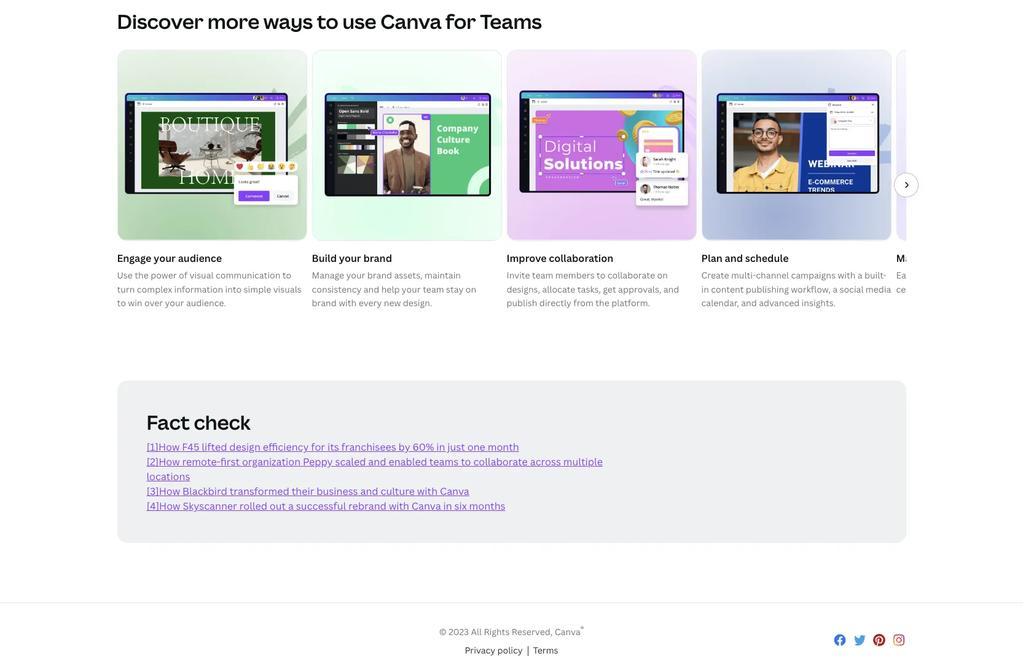 Task type: vqa. For each thing, say whether or not it's contained in the screenshot.
bottommost name
no



Task type: locate. For each thing, give the bounding box(es) containing it.
2 vertical spatial brand
[[312, 297, 337, 309]]

use the power of visual communication to turn complex information into simple visuals to win over your audience.
[[117, 270, 302, 309]]

visual
[[190, 270, 214, 281]]

0 horizontal spatial team
[[423, 283, 444, 295]]

blackbird
[[183, 485, 227, 498]]

insights.
[[802, 297, 836, 309]]

the
[[135, 270, 149, 281], [951, 270, 965, 281], [596, 297, 610, 309]]

the inside easily locate the latest design f
[[951, 270, 965, 281]]

for inside fact check [1]how f45 lifted design efficiency for its franchisees by 60% in just one month [2]how remote-first organization peppy scaled and enabled teams to collaborate across multiple locations [3]how blackbird transformed their business and culture with canva [4]how skyscanner rolled out a successful rebrand with canva in six months
[[311, 441, 325, 454]]

locations
[[147, 470, 190, 484]]

your right build
[[339, 251, 361, 265]]

manage
[[897, 251, 934, 265], [312, 270, 344, 281]]

1 vertical spatial manage
[[312, 270, 344, 281]]

tasks,
[[578, 283, 601, 295]]

1 horizontal spatial for
[[446, 8, 476, 34]]

into
[[225, 283, 242, 295]]

manage up easily at the right of the page
[[897, 251, 934, 265]]

visuals
[[273, 283, 302, 295]]

2 horizontal spatial the
[[951, 270, 965, 281]]

team up allocate
[[533, 270, 554, 281]]

0 vertical spatial design
[[992, 270, 1020, 281]]

design left f
[[992, 270, 1020, 281]]

rolled
[[240, 500, 268, 513]]

lifted
[[202, 441, 227, 454]]

2 vertical spatial a
[[288, 500, 294, 513]]

design up first
[[230, 441, 261, 454]]

publish
[[507, 297, 538, 309]]

brand for manage
[[368, 270, 392, 281]]

1 horizontal spatial the
[[596, 297, 610, 309]]

and up the multi-
[[725, 251, 744, 265]]

0 vertical spatial for
[[446, 8, 476, 34]]

all
[[471, 626, 482, 638]]

1 vertical spatial on
[[466, 283, 477, 295]]

with down culture on the left of page
[[389, 500, 410, 513]]

0 vertical spatial on
[[658, 270, 668, 281]]

0 vertical spatial manage
[[897, 251, 934, 265]]

locate
[[923, 270, 949, 281]]

1 vertical spatial for
[[311, 441, 325, 454]]

win
[[128, 297, 142, 309]]

a left social
[[833, 283, 838, 295]]

build
[[312, 251, 337, 265]]

to up get at the top right
[[597, 270, 606, 281]]

1 horizontal spatial team
[[533, 270, 554, 281]]

platform.
[[612, 297, 651, 309]]

remote-
[[182, 455, 221, 469]]

team down maintain
[[423, 283, 444, 295]]

audience.
[[186, 297, 226, 309]]

built-
[[865, 270, 887, 281]]

1 horizontal spatial a
[[833, 283, 838, 295]]

with
[[838, 270, 856, 281], [339, 297, 357, 309], [417, 485, 438, 498], [389, 500, 410, 513]]

a inside fact check [1]how f45 lifted design efficiency for its franchisees by 60% in just one month [2]how remote-first organization peppy scaled and enabled teams to collaborate across multiple locations [3]how blackbird transformed their business and culture with canva [4]how skyscanner rolled out a successful rebrand with canva in six months
[[288, 500, 294, 513]]

the right the use
[[135, 270, 149, 281]]

for up peppy
[[311, 441, 325, 454]]

0 horizontal spatial manage
[[312, 270, 344, 281]]

scaled
[[335, 455, 366, 469]]

design
[[992, 270, 1020, 281], [230, 441, 261, 454]]

to inside invite team members to collaborate on designs,  allocate tasks, get approvals, and publish directly from the platform.
[[597, 270, 606, 281]]

and inside invite team members to collaborate on designs,  allocate tasks, get approvals, and publish directly from the platform.
[[664, 283, 680, 295]]

and up rebrand
[[361, 485, 379, 498]]

invite team members to collaborate on designs,  allocate tasks, get approvals, and publish directly from the platform.
[[507, 270, 680, 309]]

0 horizontal spatial on
[[466, 283, 477, 295]]

your right over
[[165, 297, 184, 309]]

manage up 'consistency'
[[312, 270, 344, 281]]

1 vertical spatial team
[[423, 283, 444, 295]]

and up every
[[364, 283, 380, 295]]

0 horizontal spatial a
[[288, 500, 294, 513]]

rebrand
[[349, 500, 387, 513]]

organization
[[242, 455, 301, 469]]

and right approvals,
[[664, 283, 680, 295]]

build your brand
[[312, 251, 392, 265]]

0 horizontal spatial for
[[311, 441, 325, 454]]

to inside fact check [1]how f45 lifted design efficiency for its franchisees by 60% in just one month [2]how remote-first organization peppy scaled and enabled teams to collaborate across multiple locations [3]how blackbird transformed their business and culture with canva [4]how skyscanner rolled out a successful rebrand with canva in six months
[[461, 455, 471, 469]]

and
[[725, 251, 744, 265], [364, 283, 380, 295], [664, 283, 680, 295], [742, 297, 758, 309], [369, 455, 387, 469], [361, 485, 379, 498]]

0 vertical spatial a
[[858, 270, 863, 281]]

create
[[702, 270, 730, 281]]

to left win
[[117, 297, 126, 309]]

on inside manage your brand assets, maintain consistency and help your team stay on brand with every new design.
[[466, 283, 477, 295]]

first
[[221, 455, 240, 469]]

ass
[[1009, 251, 1024, 265]]

with down 'consistency'
[[339, 297, 357, 309]]

manage inside manage your brand assets, maintain consistency and help your team stay on brand with every new design.
[[312, 270, 344, 281]]

every
[[359, 297, 382, 309]]

in left six
[[444, 500, 452, 513]]

on inside invite team members to collaborate on designs,  allocate tasks, get approvals, and publish directly from the platform.
[[658, 270, 668, 281]]

0 horizontal spatial design
[[230, 441, 261, 454]]

0 vertical spatial brand
[[364, 251, 392, 265]]

the down manage all your team's ass
[[951, 270, 965, 281]]

1 horizontal spatial design
[[992, 270, 1020, 281]]

in up 'teams' at the left bottom
[[437, 441, 446, 454]]

1 vertical spatial in
[[437, 441, 446, 454]]

and down publishing
[[742, 297, 758, 309]]

canva right reserved,
[[555, 626, 581, 638]]

team's
[[975, 251, 1007, 265]]

from
[[574, 297, 594, 309]]

0 vertical spatial in
[[702, 283, 710, 295]]

[1]how
[[147, 441, 180, 454]]

stay
[[446, 283, 464, 295]]

design.
[[403, 297, 433, 309]]

2 horizontal spatial a
[[858, 270, 863, 281]]

the inside the use the power of visual communication to turn complex information into simple visuals to win over your audience.
[[135, 270, 149, 281]]

design inside easily locate the latest design f
[[992, 270, 1020, 281]]

canva up six
[[440, 485, 470, 498]]

canva
[[381, 8, 442, 34], [440, 485, 470, 498], [412, 500, 441, 513], [555, 626, 581, 638]]

audience
[[178, 251, 222, 265]]

power
[[151, 270, 177, 281]]

1 vertical spatial collaborate
[[474, 455, 528, 469]]

team
[[533, 270, 554, 281], [423, 283, 444, 295]]

0 horizontal spatial the
[[135, 270, 149, 281]]

to down just
[[461, 455, 471, 469]]

workflow,
[[792, 283, 831, 295]]

with up social
[[838, 270, 856, 281]]

latest
[[967, 270, 990, 281]]

®
[[581, 624, 584, 634]]

by
[[399, 441, 411, 454]]

collaborate up approvals,
[[608, 270, 656, 281]]

its
[[328, 441, 339, 454]]

a
[[858, 270, 863, 281], [833, 283, 838, 295], [288, 500, 294, 513]]

collaborate inside fact check [1]how f45 lifted design efficiency for its franchisees by 60% in just one month [2]how remote-first organization peppy scaled and enabled teams to collaborate across multiple locations [3]how blackbird transformed their business and culture with canva [4]how skyscanner rolled out a successful rebrand with canva in six months
[[474, 455, 528, 469]]

a left built-
[[858, 270, 863, 281]]

1 horizontal spatial on
[[658, 270, 668, 281]]

on right stay at the left of the page
[[466, 283, 477, 295]]

six
[[455, 500, 467, 513]]

1 horizontal spatial collaborate
[[608, 270, 656, 281]]

for
[[446, 8, 476, 34], [311, 441, 325, 454]]

peppy
[[303, 455, 333, 469]]

on up approvals,
[[658, 270, 668, 281]]

1 horizontal spatial manage
[[897, 251, 934, 265]]

1 vertical spatial brand
[[368, 270, 392, 281]]

0 vertical spatial collaborate
[[608, 270, 656, 281]]

0 vertical spatial team
[[533, 270, 554, 281]]

collaboration
[[549, 251, 614, 265]]

collaborate down month
[[474, 455, 528, 469]]

in down create
[[702, 283, 710, 295]]

the down get at the top right
[[596, 297, 610, 309]]

communication
[[216, 270, 281, 281]]

[4]how
[[147, 500, 181, 513]]

complex
[[137, 283, 172, 295]]

0 horizontal spatial collaborate
[[474, 455, 528, 469]]

1 vertical spatial design
[[230, 441, 261, 454]]

a right out
[[288, 500, 294, 513]]

for left teams on the top of page
[[446, 8, 476, 34]]



Task type: describe. For each thing, give the bounding box(es) containing it.
months
[[470, 500, 506, 513]]

information
[[174, 283, 223, 295]]

create multi-channel campaigns with a built- in content publishing workflow, a social media calendar, and advanced insights.
[[702, 270, 892, 309]]

plan and schedule
[[702, 251, 789, 265]]

to up visuals
[[283, 270, 292, 281]]

engage your audience
[[117, 251, 222, 265]]

content
[[712, 283, 744, 295]]

f45
[[182, 441, 200, 454]]

designs,
[[507, 283, 541, 295]]

get
[[603, 283, 617, 295]]

©
[[440, 626, 447, 638]]

[1]how f45 lifted design efficiency for its franchisees by 60% in just one month link
[[147, 441, 519, 454]]

transformed
[[230, 485, 290, 498]]

© 2023 all rights reserved, canva ®
[[440, 624, 584, 638]]

[2]how
[[147, 455, 180, 469]]

resource planschedule image
[[703, 50, 891, 240]]

with right culture on the left of page
[[417, 485, 438, 498]]

all
[[937, 251, 948, 265]]

discover
[[117, 8, 204, 34]]

fact
[[147, 409, 190, 436]]

rights
[[484, 626, 510, 638]]

fact check [1]how f45 lifted design efficiency for its franchisees by 60% in just one month [2]how remote-first organization peppy scaled and enabled teams to collaborate across multiple locations [3]how blackbird transformed their business and culture with canva [4]how skyscanner rolled out a successful rebrand with canva in six months
[[147, 409, 603, 513]]

your inside the use the power of visual communication to turn complex information into simple visuals to win over your audience.
[[165, 297, 184, 309]]

new
[[384, 297, 401, 309]]

[3]how
[[147, 485, 180, 498]]

multi-
[[732, 270, 757, 281]]

one
[[468, 441, 486, 454]]

1 vertical spatial a
[[833, 283, 838, 295]]

use
[[343, 8, 377, 34]]

easily
[[897, 270, 921, 281]]

easily locate the latest design f
[[897, 270, 1024, 295]]

advanced
[[760, 297, 800, 309]]

allocate
[[543, 283, 576, 295]]

approvals,
[[619, 283, 662, 295]]

canva inside © 2023 all rights reserved, canva ®
[[555, 626, 581, 638]]

discover more ways to use canva for teams
[[117, 8, 542, 34]]

assets,
[[395, 270, 423, 281]]

campaigns
[[792, 270, 836, 281]]

more
[[208, 8, 260, 34]]

culture
[[381, 485, 415, 498]]

simple
[[244, 283, 271, 295]]

schedule
[[746, 251, 789, 265]]

engage
[[117, 251, 151, 265]]

across
[[531, 455, 561, 469]]

franchisees
[[342, 441, 396, 454]]

improve collaboration
[[507, 251, 614, 265]]

use
[[117, 270, 133, 281]]

resource buildyourbrand image
[[313, 50, 502, 240]]

manage for manage your brand assets, maintain consistency and help your team stay on brand with every new design.
[[312, 270, 344, 281]]

your down assets,
[[402, 283, 421, 295]]

month
[[488, 441, 519, 454]]

the inside invite team members to collaborate on designs,  allocate tasks, get approvals, and publish directly from the platform.
[[596, 297, 610, 309]]

turn
[[117, 283, 135, 295]]

collaborate inside invite team members to collaborate on designs,  allocate tasks, get approvals, and publish directly from the platform.
[[608, 270, 656, 281]]

f
[[1022, 270, 1024, 281]]

to left use at the top left of the page
[[317, 8, 339, 34]]

resource engageyouraudience image
[[118, 50, 307, 240]]

2023
[[449, 626, 469, 638]]

of
[[179, 270, 188, 281]]

and inside create multi-channel campaigns with a built- in content publishing workflow, a social media calendar, and advanced insights.
[[742, 297, 758, 309]]

reserved,
[[512, 626, 553, 638]]

ways
[[264, 8, 313, 34]]

[2]how remote-first organization peppy scaled and enabled teams to collaborate across multiple locations link
[[147, 455, 603, 484]]

resource improvecollaboration image
[[508, 50, 696, 240]]

60%
[[413, 441, 434, 454]]

business
[[317, 485, 358, 498]]

successful
[[296, 500, 346, 513]]

your right the all
[[951, 251, 973, 265]]

your down the build your brand
[[347, 270, 366, 281]]

teams
[[430, 455, 459, 469]]

over
[[144, 297, 163, 309]]

maintain
[[425, 270, 461, 281]]

multiple
[[564, 455, 603, 469]]

design inside fact check [1]how f45 lifted design efficiency for its franchisees by 60% in just one month [2]how remote-first organization peppy scaled and enabled teams to collaborate across multiple locations [3]how blackbird transformed their business and culture with canva [4]how skyscanner rolled out a successful rebrand with canva in six months
[[230, 441, 261, 454]]

team inside manage your brand assets, maintain consistency and help your team stay on brand with every new design.
[[423, 283, 444, 295]]

resource manageassets image
[[898, 50, 1024, 240]]

members
[[556, 270, 595, 281]]

teams
[[480, 8, 542, 34]]

canva right use at the top left of the page
[[381, 8, 442, 34]]

canva down culture on the left of page
[[412, 500, 441, 513]]

out
[[270, 500, 286, 513]]

their
[[292, 485, 315, 498]]

team inside invite team members to collaborate on designs,  allocate tasks, get approvals, and publish directly from the platform.
[[533, 270, 554, 281]]

[4]how skyscanner rolled out a successful rebrand with canva in six months link
[[147, 500, 506, 513]]

brand for build
[[364, 251, 392, 265]]

consistency
[[312, 283, 362, 295]]

channel
[[757, 270, 790, 281]]

enabled
[[389, 455, 427, 469]]

help
[[382, 283, 400, 295]]

your up power
[[154, 251, 176, 265]]

2 vertical spatial in
[[444, 500, 452, 513]]

plan
[[702, 251, 723, 265]]

in inside create multi-channel campaigns with a built- in content publishing workflow, a social media calendar, and advanced insights.
[[702, 283, 710, 295]]

invite
[[507, 270, 530, 281]]

publishing
[[746, 283, 790, 295]]

check
[[194, 409, 251, 436]]

skyscanner
[[183, 500, 237, 513]]

manage all your team's ass
[[897, 251, 1024, 265]]

[3]how blackbird transformed their business and culture with canva link
[[147, 485, 470, 498]]

manage for manage all your team's ass
[[897, 251, 934, 265]]

and inside manage your brand assets, maintain consistency and help your team stay on brand with every new design.
[[364, 283, 380, 295]]

and down franchisees
[[369, 455, 387, 469]]

with inside manage your brand assets, maintain consistency and help your team stay on brand with every new design.
[[339, 297, 357, 309]]

directly
[[540, 297, 572, 309]]

with inside create multi-channel campaigns with a built- in content publishing workflow, a social media calendar, and advanced insights.
[[838, 270, 856, 281]]

manage your brand assets, maintain consistency and help your team stay on brand with every new design.
[[312, 270, 477, 309]]



